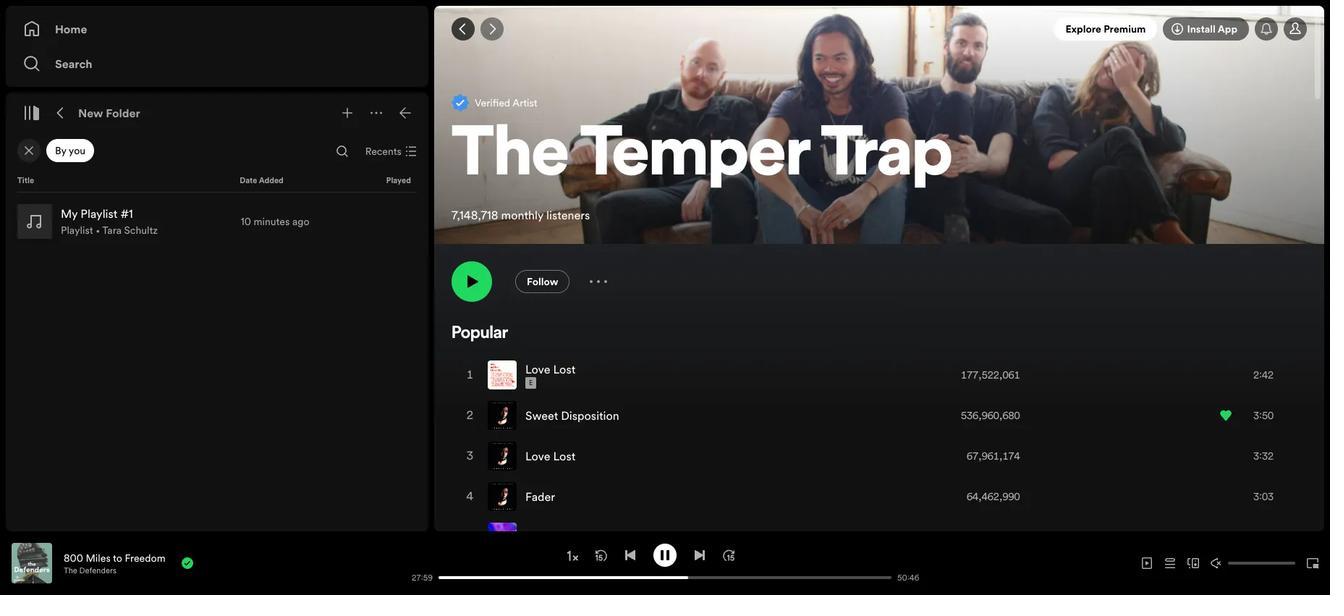 Task type: vqa. For each thing, say whether or not it's contained in the screenshot.
7,148,718 monthly listeners
yes



Task type: locate. For each thing, give the bounding box(es) containing it.
2 love lost cell from the top
[[488, 436, 581, 475]]

3:45 cell
[[1221, 517, 1294, 557]]

clear filters image
[[23, 145, 35, 156]]

love lost cell up sweet disposition cell
[[488, 355, 581, 394]]

0 vertical spatial lost
[[553, 361, 576, 377]]

miles
[[86, 551, 111, 565]]

the down verified artist
[[452, 123, 569, 192]]

sweet
[[526, 407, 558, 423], [526, 529, 558, 545]]

lost inside love lost e
[[553, 361, 576, 377]]

fader link
[[526, 489, 555, 504]]

defenders
[[79, 565, 117, 576]]

1 vertical spatial sweet
[[526, 529, 558, 545]]

home
[[55, 21, 87, 37]]

skip forward 15 seconds image
[[723, 549, 735, 561]]

love up e at the left
[[526, 361, 551, 377]]

folder
[[106, 105, 140, 121]]

50:46
[[898, 572, 920, 583]]

2 sweet from the top
[[526, 529, 558, 545]]

none search field inside main element
[[331, 140, 354, 163]]

app
[[1218, 22, 1238, 36]]

install
[[1188, 22, 1216, 36]]

1 vertical spatial love
[[526, 448, 551, 464]]

follow button
[[515, 270, 570, 293]]

0 vertical spatial sweet
[[526, 407, 558, 423]]

disposition inside cell
[[561, 407, 620, 423]]

disposition for sweet disposition
[[561, 407, 620, 423]]

1 vertical spatial love lost cell
[[488, 436, 581, 475]]

sweet disposition (vintage culture & lazy bear remix) link
[[526, 529, 811, 545]]

recents
[[365, 144, 402, 159]]

search
[[55, 56, 92, 72]]

disposition up skip back 15 seconds image
[[561, 529, 620, 545]]

go forward image
[[486, 23, 498, 35]]

2 disposition from the top
[[561, 529, 620, 545]]

0 horizontal spatial the
[[64, 565, 77, 576]]

sweet inside sweet disposition cell
[[526, 407, 558, 423]]

disposition
[[561, 407, 620, 423], [561, 529, 620, 545]]

follow
[[527, 274, 558, 289]]

0 vertical spatial the
[[452, 123, 569, 192]]

3:50
[[1254, 408, 1274, 423]]

1 love lost cell from the top
[[488, 355, 581, 394]]

love
[[526, 361, 551, 377], [526, 448, 551, 464]]

sweet down fader
[[526, 529, 558, 545]]

by
[[55, 143, 66, 158]]

2:42 cell
[[1221, 355, 1294, 394]]

popular
[[452, 325, 508, 342]]

0 vertical spatial love lost cell
[[488, 355, 581, 394]]

change speed image
[[565, 549, 580, 563]]

2 love from the top
[[526, 448, 551, 464]]

new
[[78, 105, 103, 121]]

added
[[259, 175, 284, 186]]

monthly
[[501, 207, 544, 223]]

lost for love lost e
[[553, 361, 576, 377]]

disposition up love lost
[[561, 407, 620, 423]]

love lost cell for 177,522,061
[[488, 355, 581, 394]]

connect to a device image
[[1188, 557, 1200, 569]]

2:42
[[1254, 368, 1274, 382]]

love lost link down sweet disposition cell
[[526, 448, 576, 464]]

sweet down e at the left
[[526, 407, 558, 423]]

1 disposition from the top
[[561, 407, 620, 423]]

fader cell
[[488, 477, 561, 516]]

top bar and user menu element
[[434, 6, 1325, 52]]

love lost cell up fader
[[488, 436, 581, 475]]

1 lost from the top
[[553, 361, 576, 377]]

0 vertical spatial love
[[526, 361, 551, 377]]

1 vertical spatial disposition
[[561, 529, 620, 545]]

love lost link
[[526, 361, 576, 377], [526, 448, 576, 464]]

group
[[12, 198, 423, 245]]

1 vertical spatial love lost link
[[526, 448, 576, 464]]

3:03
[[1254, 489, 1274, 504]]

explicit element
[[526, 377, 537, 389]]

1 love from the top
[[526, 361, 551, 377]]

verified artist
[[475, 95, 538, 110]]

lost for love lost
[[553, 448, 576, 464]]

0 vertical spatial love lost link
[[526, 361, 576, 377]]

group containing playlist
[[12, 198, 423, 245]]

the
[[452, 123, 569, 192], [64, 565, 77, 576]]

1 vertical spatial lost
[[553, 448, 576, 464]]

sweet disposition link
[[526, 407, 620, 423]]

1 vertical spatial the
[[64, 565, 77, 576]]

culture
[[669, 529, 708, 545]]

2 lost from the top
[[553, 448, 576, 464]]

playlist
[[61, 223, 93, 237]]

install app link
[[1164, 17, 1250, 41]]

Recents, List view field
[[354, 140, 426, 163]]

by you
[[55, 143, 86, 158]]

the left the defenders
[[64, 565, 77, 576]]

lost
[[553, 361, 576, 377], [553, 448, 576, 464]]

love inside love lost e
[[526, 361, 551, 377]]

search link
[[23, 49, 411, 78]]

1 sweet from the top
[[526, 407, 558, 423]]

artist
[[513, 95, 538, 110]]

title
[[17, 175, 34, 186]]

love lost cell
[[488, 355, 581, 394], [488, 436, 581, 475]]

disposition for sweet disposition (vintage culture & lazy bear remix)
[[561, 529, 620, 545]]

playlist • tara schultz
[[61, 223, 158, 237]]

you
[[69, 143, 86, 158]]

fader
[[526, 489, 555, 504]]

None search field
[[331, 140, 354, 163]]

lost right explicit 'element'
[[553, 361, 576, 377]]

now playing: 800 miles to freedom by the defenders footer
[[12, 543, 401, 584]]

0 vertical spatial disposition
[[561, 407, 620, 423]]

love lost link up e at the left
[[526, 361, 576, 377]]

lost down sweet disposition link
[[553, 448, 576, 464]]

premium
[[1104, 22, 1146, 36]]

7,148,718 monthly listeners
[[452, 207, 590, 223]]

the temper trap
[[452, 123, 953, 192]]

67,961,174
[[967, 449, 1020, 463]]

31,129,596
[[967, 530, 1020, 544]]

love up fader
[[526, 448, 551, 464]]



Task type: describe. For each thing, give the bounding box(es) containing it.
home link
[[23, 14, 411, 43]]

explore
[[1066, 22, 1102, 36]]

install app
[[1188, 22, 1238, 36]]

7,148,718
[[452, 207, 498, 223]]

temper
[[580, 123, 810, 192]]

1 love lost link from the top
[[526, 361, 576, 377]]

3:45
[[1254, 530, 1274, 544]]

800 miles to freedom link
[[64, 551, 165, 565]]

previous image
[[625, 549, 636, 561]]

tara
[[102, 223, 122, 237]]

the defenders link
[[64, 565, 117, 576]]

new folder button
[[75, 101, 143, 125]]

trap
[[821, 123, 953, 192]]

group inside main element
[[12, 198, 423, 245]]

2 love lost link from the top
[[526, 448, 576, 464]]

explore premium button
[[1054, 17, 1158, 41]]

•
[[96, 223, 100, 237]]

love lost e
[[526, 361, 576, 387]]

sweet disposition cell
[[488, 396, 625, 435]]

player controls element
[[235, 543, 927, 583]]

sweet disposition
[[526, 407, 620, 423]]

3:32
[[1254, 449, 1274, 463]]

next image
[[694, 549, 706, 561]]

sweet for sweet disposition
[[526, 407, 558, 423]]

search in your library image
[[336, 146, 348, 157]]

explore premium
[[1066, 22, 1146, 36]]

now playing view image
[[34, 549, 46, 561]]

played
[[386, 175, 411, 186]]

love for love lost
[[526, 448, 551, 464]]

verified
[[475, 95, 510, 110]]

date
[[240, 175, 257, 186]]

27:59
[[412, 572, 433, 583]]

&
[[711, 529, 719, 545]]

536,960,680
[[961, 408, 1020, 423]]

177,522,061
[[961, 368, 1020, 382]]

love lost
[[526, 448, 576, 464]]

love for love lost e
[[526, 361, 551, 377]]

go back image
[[458, 23, 469, 35]]

sweet for sweet disposition (vintage culture & lazy bear remix)
[[526, 529, 558, 545]]

sweet disposition (vintage culture & lazy bear remix)
[[526, 529, 811, 545]]

By you checkbox
[[46, 139, 94, 162]]

volume off image
[[1211, 557, 1223, 569]]

skip back 15 seconds image
[[596, 549, 607, 561]]

pause image
[[660, 549, 671, 561]]

e
[[529, 378, 533, 387]]

the inside 800 miles to freedom the defenders
[[64, 565, 77, 576]]

love lost cell for 67,961,174
[[488, 436, 581, 475]]

1 horizontal spatial the
[[452, 123, 569, 192]]

remix)
[[775, 529, 811, 545]]

date added
[[240, 175, 284, 186]]

800
[[64, 551, 83, 565]]

listeners
[[547, 207, 590, 223]]

to
[[113, 551, 122, 565]]

schultz
[[124, 223, 158, 237]]

64,462,990
[[967, 489, 1020, 504]]

bear
[[749, 529, 772, 545]]

lazy
[[722, 529, 746, 545]]

what's new image
[[1261, 23, 1273, 35]]

main element
[[6, 6, 429, 531]]

freedom
[[125, 551, 165, 565]]

(vintage
[[622, 529, 666, 545]]

new folder
[[78, 105, 140, 121]]

3:50 cell
[[1221, 396, 1294, 435]]

800 miles to freedom the defenders
[[64, 551, 165, 576]]



